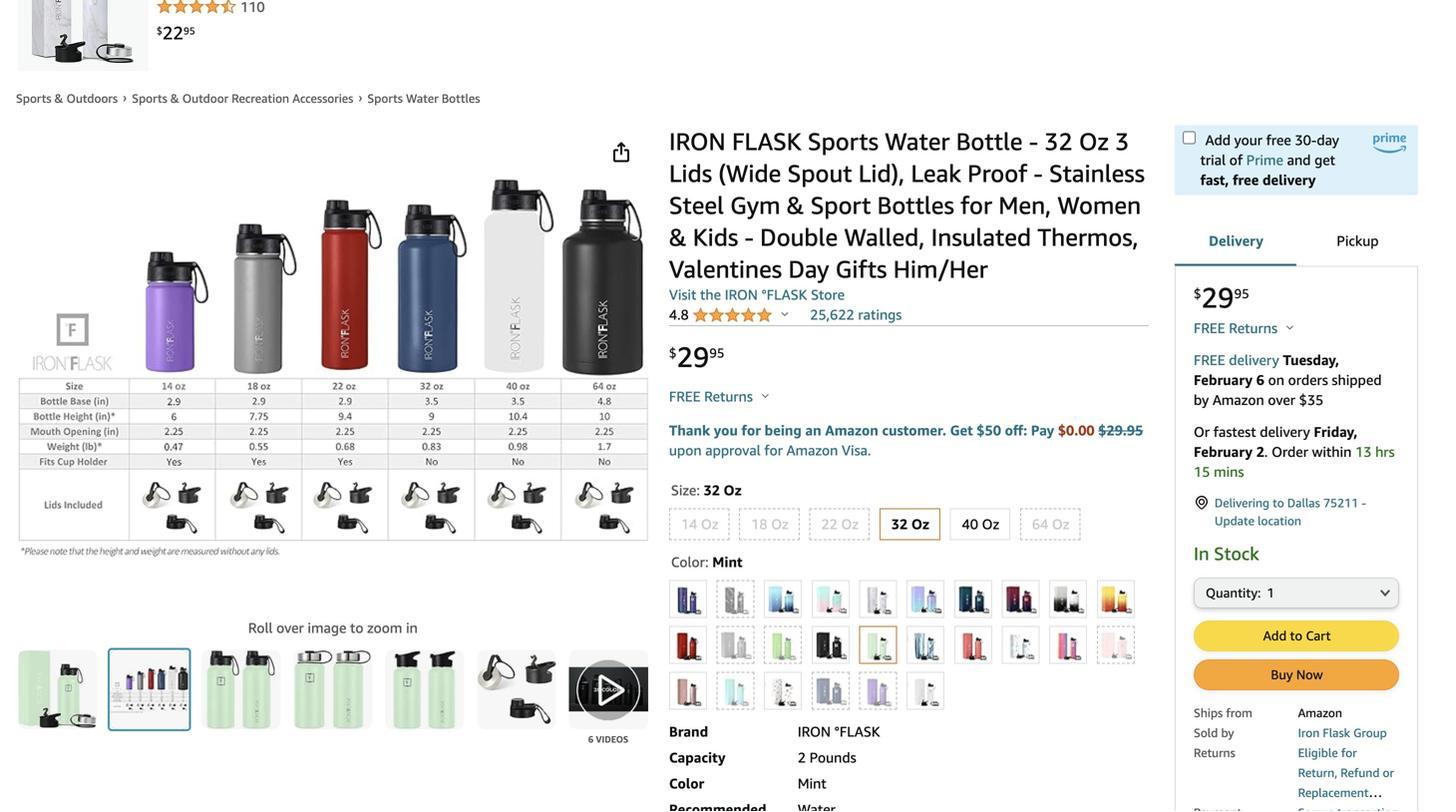 Task type: describe. For each thing, give the bounding box(es) containing it.
40 oz button
[[952, 509, 1010, 539]]

trial
[[1201, 152, 1227, 168]]

2 vertical spatial delivery
[[1261, 424, 1311, 440]]

tuesday, february 6
[[1194, 352, 1340, 388]]

color:
[[671, 554, 709, 570]]

by inside on orders shipped by amazon over $35
[[1194, 392, 1210, 408]]

delivering to dallas 75211 - update location link
[[1194, 494, 1400, 530]]

buy
[[1272, 667, 1294, 683]]

0 horizontal spatial 29
[[677, 340, 710, 374]]

$ inside $ 22 95
[[157, 25, 163, 37]]

0 horizontal spatial to
[[350, 620, 364, 636]]

prime link
[[1247, 152, 1284, 168]]

oz inside iron flask sports water bottle - 32 oz 3 lids (wide spout lid), leak proof - stainless steel gym & sport bottles for men, women & kids - double walled, insulated thermos, valentines day gifts him/her visit the iron °flask store
[[1080, 127, 1110, 156]]

1 vertical spatial popover image
[[1287, 325, 1294, 330]]

$50
[[977, 422, 1002, 438]]

in stock
[[1194, 543, 1260, 564]]

brand
[[669, 723, 709, 740]]

- up men,
[[1034, 159, 1044, 188]]

2 › from the left
[[359, 90, 363, 104]]

14 oz button
[[670, 509, 729, 539]]

pickup
[[1338, 233, 1380, 249]]

22 inside 22 oz "button"
[[822, 516, 838, 532]]

valentines
[[669, 254, 783, 283]]

ocean image
[[908, 627, 944, 663]]

outdoor
[[182, 91, 229, 105]]

for inside eligible for return, refund or replacement within 30 days
[[1342, 746, 1358, 760]]

kids
[[693, 223, 739, 251]]

- down gym
[[745, 223, 754, 251]]

size: 32 oz
[[671, 482, 742, 498]]

free returns for left free returns button
[[669, 388, 757, 404]]

accessories
[[293, 91, 354, 105]]

. order within
[[1265, 444, 1356, 460]]

oz for 64 oz
[[1053, 516, 1070, 532]]

and get fast, free delivery
[[1201, 152, 1336, 188]]

bottles inside iron flask sports water bottle - 32 oz 3 lids (wide spout lid), leak proof - stainless steel gym & sport bottles for men, women & kids - double walled, insulated thermos, valentines day gifts him/her visit the iron °flask store
[[878, 191, 955, 220]]

free inside and get fast, free delivery
[[1233, 172, 1260, 188]]

free for free returns button to the right
[[1194, 320, 1226, 336]]

mint image
[[861, 627, 897, 663]]

visit
[[669, 286, 697, 303]]

sold
[[1194, 726, 1219, 740]]

add for add to cart
[[1264, 628, 1287, 644]]

on orders shipped by amazon over $35
[[1194, 372, 1383, 408]]

capacity
[[669, 749, 726, 766]]

midnight black image
[[813, 627, 849, 663]]

13 hrs 15 mins
[[1194, 444, 1396, 480]]

iron flask group returns
[[1194, 726, 1388, 760]]

him/her
[[894, 254, 989, 283]]

iron for flask
[[669, 127, 726, 156]]

64
[[1033, 516, 1049, 532]]

free delivery
[[1194, 352, 1280, 368]]

22 oz
[[822, 516, 859, 532]]

peach image
[[956, 627, 992, 663]]

prime
[[1247, 152, 1284, 168]]

oz for 22 oz
[[842, 516, 859, 532]]

1 horizontal spatial 95
[[710, 345, 725, 360]]

add your free 30-day trial of
[[1201, 132, 1340, 168]]

by inside amazon sold by
[[1222, 726, 1235, 740]]

roll
[[248, 620, 273, 636]]

25,622 ratings link
[[811, 306, 902, 323]]

lids
[[669, 159, 713, 188]]

from
[[1227, 706, 1253, 720]]

& up double
[[787, 191, 805, 220]]

- inside delivering to dallas 75211 - update location
[[1362, 496, 1367, 510]]

amazon prime logo image
[[1374, 133, 1407, 153]]

0 horizontal spatial mint
[[713, 554, 743, 570]]

approval
[[706, 442, 761, 458]]

to for add
[[1291, 628, 1303, 644]]

blue waves image
[[766, 581, 802, 617]]

or
[[1384, 766, 1395, 780]]

your
[[1235, 132, 1263, 148]]

thank you for being an amazon customer. get $50 off: pay $0.00 $29.95 upon approval for amazon visa.
[[669, 422, 1144, 458]]

40 oz
[[963, 516, 1000, 532]]

sports & outdoor recreation accessories link
[[132, 91, 354, 105]]

outdoors
[[66, 91, 118, 105]]

25,622 ratings
[[811, 306, 902, 323]]

get
[[951, 422, 974, 438]]

graphite image
[[718, 627, 754, 663]]

walled,
[[845, 223, 925, 251]]

40
[[963, 516, 979, 532]]

off:
[[1005, 422, 1028, 438]]

store
[[811, 286, 845, 303]]

rose image
[[1099, 627, 1135, 663]]

free for "free delivery" link
[[1194, 352, 1226, 368]]

oz for 14 oz
[[701, 516, 719, 532]]

1 horizontal spatial free returns button
[[1194, 318, 1294, 338]]

visit the iron °flask store link
[[669, 286, 845, 303]]

0 horizontal spatial popover image
[[762, 393, 769, 398]]

delivery link
[[1176, 216, 1297, 268]]

or fastest delivery
[[1194, 424, 1315, 440]]

Buy Now submit
[[1195, 661, 1399, 690]]

iron for °flask
[[798, 723, 831, 740]]

bottle
[[957, 127, 1023, 156]]

day
[[789, 254, 830, 283]]

ships from
[[1194, 706, 1253, 720]]

color
[[669, 775, 705, 792]]

& down steel
[[669, 223, 687, 251]]

tab list containing delivery
[[1176, 216, 1419, 268]]

oz down approval
[[724, 482, 742, 498]]

violet image
[[861, 673, 897, 709]]

on
[[1269, 372, 1285, 388]]

flask
[[1324, 726, 1351, 740]]

get
[[1315, 152, 1336, 168]]

terrazzo image
[[766, 673, 802, 709]]

winter white image
[[908, 673, 944, 709]]

gifts
[[836, 254, 888, 283]]

thank
[[669, 422, 711, 438]]

spout
[[788, 159, 853, 188]]

aurora image
[[670, 581, 706, 617]]

add to cart
[[1264, 628, 1332, 644]]

friday,
[[1315, 424, 1358, 440]]

lid),
[[859, 159, 905, 188]]

1 vertical spatial 6
[[589, 734, 594, 745]]

buy now
[[1272, 667, 1324, 683]]

stock
[[1215, 543, 1260, 564]]

day & night image
[[1051, 581, 1087, 617]]

visa.
[[842, 442, 872, 458]]

returns for middle popover "icon"
[[1230, 320, 1278, 336]]

recreation
[[232, 91, 290, 105]]

women
[[1058, 191, 1142, 220]]

twilight blue image
[[813, 673, 849, 709]]

dropdown image
[[1381, 589, 1391, 597]]

1 vertical spatial mint
[[798, 775, 827, 792]]

sports & outdoors link
[[16, 91, 118, 105]]

1 vertical spatial $ 29 95
[[669, 340, 725, 374]]

to for delivering
[[1273, 496, 1285, 510]]

returns for left popover "icon"
[[705, 388, 753, 404]]

sports right accessories
[[368, 91, 403, 105]]

zoom
[[367, 620, 403, 636]]

1 vertical spatial delivery
[[1230, 352, 1280, 368]]

sports left outdoor
[[132, 91, 167, 105]]

1 vertical spatial iron
[[725, 286, 758, 303]]

february for friday, february 2
[[1194, 444, 1253, 460]]

0 horizontal spatial free returns button
[[669, 386, 769, 406]]

32 inside button
[[892, 516, 908, 532]]



Task type: vqa. For each thing, say whether or not it's contained in the screenshot.
Medical Care link
no



Task type: locate. For each thing, give the bounding box(es) containing it.
1 february from the top
[[1194, 372, 1253, 388]]

february inside friday, february 2
[[1194, 444, 1253, 460]]

1 vertical spatial water
[[885, 127, 950, 156]]

0 horizontal spatial 22
[[163, 22, 184, 44]]

iron up the lids
[[669, 127, 726, 156]]

popover image down visit the iron °flask store link on the top of page
[[782, 311, 789, 316]]

within down friday, on the bottom right of the page
[[1313, 444, 1352, 460]]

amazon inside amazon sold by
[[1299, 706, 1343, 720]]

1 horizontal spatial 2
[[1257, 444, 1265, 460]]

1 vertical spatial 22
[[822, 516, 838, 532]]

sport
[[811, 191, 872, 220]]

0 vertical spatial free returns
[[1194, 320, 1282, 336]]

size:
[[671, 482, 700, 498]]

quantity:
[[1206, 585, 1262, 601]]

1 › from the left
[[123, 90, 127, 104]]

0 horizontal spatial 95
[[184, 25, 195, 37]]

2
[[1257, 444, 1265, 460], [798, 749, 806, 766]]

32 oz button
[[881, 509, 940, 539]]

oz for 40 oz
[[983, 516, 1000, 532]]

& left outdoors
[[55, 91, 63, 105]]

0 horizontal spatial free
[[1233, 172, 1260, 188]]

0 vertical spatial °flask
[[762, 286, 808, 303]]

shipped
[[1333, 372, 1383, 388]]

sports left outdoors
[[16, 91, 51, 105]]

0 vertical spatial by
[[1194, 392, 1210, 408]]

0 vertical spatial 22
[[163, 22, 184, 44]]

over right roll
[[277, 620, 304, 636]]

oz inside button
[[912, 516, 930, 532]]

1 horizontal spatial bottles
[[878, 191, 955, 220]]

cotton candy image
[[908, 581, 944, 617]]

free returns up "free delivery" link
[[1194, 320, 1282, 336]]

gym
[[731, 191, 781, 220]]

$35
[[1300, 392, 1324, 408]]

for
[[961, 191, 993, 220], [742, 422, 761, 438], [765, 442, 783, 458], [1342, 746, 1358, 760]]

0 vertical spatial add
[[1206, 132, 1231, 148]]

amazon sold by
[[1194, 706, 1343, 740]]

1 horizontal spatial $ 29 95
[[1194, 281, 1250, 314]]

4.8
[[669, 306, 693, 323]]

free for left free returns button
[[669, 388, 701, 404]]

dark night image
[[956, 581, 992, 617]]

men,
[[999, 191, 1052, 220]]

0 horizontal spatial 32
[[704, 482, 720, 498]]

2 february from the top
[[1194, 444, 1253, 460]]

0 horizontal spatial °flask
[[762, 286, 808, 303]]

iron
[[1299, 726, 1321, 740]]

sky image
[[718, 673, 754, 709]]

95 inside $ 22 95
[[184, 25, 195, 37]]

over inside on orders shipped by amazon over $35
[[1269, 392, 1296, 408]]

amazon down an
[[787, 442, 839, 458]]

ratings
[[859, 306, 902, 323]]

roll over image to zoom in
[[248, 620, 418, 636]]

0 vertical spatial february
[[1194, 372, 1253, 388]]

2 horizontal spatial 32
[[1045, 127, 1073, 156]]

22 right 18 oz
[[822, 516, 838, 532]]

2 vertical spatial free
[[669, 388, 701, 404]]

1 vertical spatial option group
[[663, 576, 1150, 714]]

returns inside iron flask group returns
[[1194, 746, 1236, 760]]

free returns button up you on the bottom
[[669, 386, 769, 406]]

friday, february 2
[[1194, 424, 1358, 460]]

1 horizontal spatial mint
[[798, 775, 827, 792]]

to left zoom
[[350, 620, 364, 636]]

0 vertical spatial iron
[[669, 127, 726, 156]]

steel
[[669, 191, 724, 220]]

2 vertical spatial popover image
[[762, 393, 769, 398]]

$ down delivery link
[[1194, 286, 1202, 301]]

°flask up the pounds
[[835, 723, 881, 740]]

0 vertical spatial 6
[[1257, 372, 1265, 388]]

6 left on
[[1257, 372, 1265, 388]]

$ 22 95
[[157, 22, 195, 44]]

quantity: 1
[[1206, 585, 1275, 601]]

32 right 22 oz
[[892, 516, 908, 532]]

1 vertical spatial free returns
[[669, 388, 757, 404]]

› right accessories
[[359, 90, 363, 104]]

pounds
[[810, 749, 857, 766]]

oz
[[1080, 127, 1110, 156], [724, 482, 742, 498], [701, 516, 719, 532], [772, 516, 789, 532], [842, 516, 859, 532], [912, 516, 930, 532], [983, 516, 1000, 532], [1053, 516, 1070, 532]]

1 vertical spatial returns
[[705, 388, 753, 404]]

oz for 18 oz
[[772, 516, 789, 532]]

0 vertical spatial within
[[1313, 444, 1352, 460]]

$ 29 95
[[1194, 281, 1250, 314], [669, 340, 725, 374]]

95 down delivery link
[[1235, 286, 1250, 301]]

2 horizontal spatial 95
[[1235, 286, 1250, 301]]

0 vertical spatial water
[[406, 91, 439, 105]]

for right you on the bottom
[[742, 422, 761, 438]]

iron up 2 pounds
[[798, 723, 831, 740]]

1 vertical spatial $
[[1194, 286, 1202, 301]]

2 vertical spatial $
[[669, 345, 677, 360]]

delivery down and
[[1263, 172, 1317, 188]]

14 oz
[[681, 516, 719, 532]]

None submit
[[18, 650, 97, 730], [110, 650, 189, 730], [202, 650, 281, 730], [294, 650, 373, 730], [385, 650, 465, 730], [477, 650, 557, 730], [569, 650, 648, 730], [18, 650, 97, 730], [110, 650, 189, 730], [202, 650, 281, 730], [294, 650, 373, 730], [385, 650, 465, 730], [477, 650, 557, 730], [569, 650, 648, 730]]

32 oz
[[892, 516, 930, 532]]

an
[[806, 422, 822, 438]]

option group
[[663, 504, 1150, 544], [663, 576, 1150, 714]]

Add to Cart submit
[[1195, 622, 1399, 651]]

delivery inside and get fast, free delivery
[[1263, 172, 1317, 188]]

returns up you on the bottom
[[705, 388, 753, 404]]

pearl image
[[1003, 627, 1039, 663]]

0 horizontal spatial add
[[1206, 132, 1231, 148]]

dark rainbow image
[[1003, 581, 1039, 617]]

1 vertical spatial by
[[1222, 726, 1235, 740]]

by down ships from
[[1222, 726, 1235, 740]]

add for add your free 30-day trial of
[[1206, 132, 1231, 148]]

oz left 3
[[1080, 127, 1110, 156]]

0 vertical spatial option group
[[663, 504, 1150, 544]]

iron °flask
[[798, 723, 881, 740]]

1 horizontal spatial °flask
[[835, 723, 881, 740]]

22 up outdoor
[[163, 22, 184, 44]]

6 left videos
[[589, 734, 594, 745]]

29 down delivery link
[[1202, 281, 1235, 314]]

18 oz button
[[741, 509, 799, 539]]

within
[[1313, 444, 1352, 460], [1299, 806, 1333, 811]]

0 vertical spatial mint
[[713, 554, 743, 570]]

free up thank
[[669, 388, 701, 404]]

free returns button
[[1194, 318, 1294, 338], [669, 386, 769, 406]]

0 vertical spatial delivery
[[1263, 172, 1317, 188]]

- right "bottle"
[[1030, 127, 1039, 156]]

30
[[1336, 806, 1350, 811]]

1 vertical spatial 95
[[1235, 286, 1250, 301]]

0 vertical spatial over
[[1269, 392, 1296, 408]]

2 down or fastest delivery on the bottom of page
[[1257, 444, 1265, 460]]

2 inside friday, february 2
[[1257, 444, 1265, 460]]

29
[[1202, 281, 1235, 314], [677, 340, 710, 374]]

1 vertical spatial °flask
[[835, 723, 881, 740]]

tab list
[[1176, 216, 1419, 268]]

february up mins
[[1194, 444, 1253, 460]]

customer.
[[883, 422, 947, 438]]

›
[[123, 90, 127, 104], [359, 90, 363, 104]]

for down being
[[765, 442, 783, 458]]

water inside iron flask sports water bottle - 32 oz 3 lids (wide spout lid), leak proof - stainless steel gym & sport bottles for men, women & kids - double walled, insulated thermos, valentines day gifts him/her visit the iron °flask store
[[885, 127, 950, 156]]

iron flask group link
[[1299, 726, 1388, 740]]

popover image up being
[[762, 393, 769, 398]]

0 horizontal spatial bottles
[[442, 91, 480, 105]]

0 horizontal spatial ›
[[123, 90, 127, 104]]

rainbow image
[[1051, 627, 1087, 663]]

1 horizontal spatial 29
[[1202, 281, 1235, 314]]

amazon up iron
[[1299, 706, 1343, 720]]

13
[[1356, 444, 1373, 460]]

carrara marble image
[[861, 581, 897, 617]]

32 up stainless
[[1045, 127, 1073, 156]]

day
[[1318, 132, 1340, 148]]

0 vertical spatial free
[[1194, 320, 1226, 336]]

popover image inside 4.8 button
[[782, 311, 789, 316]]

free up free delivery
[[1194, 320, 1226, 336]]

15
[[1194, 464, 1211, 480]]

for down iron flask group "link"
[[1342, 746, 1358, 760]]

1 vertical spatial free returns button
[[669, 386, 769, 406]]

22 oz button
[[811, 509, 869, 539]]

february inside tuesday, february 6
[[1194, 372, 1253, 388]]

color: mint
[[671, 554, 743, 570]]

in
[[1194, 543, 1210, 564]]

black marquina image
[[718, 581, 754, 617]]

2 horizontal spatial to
[[1291, 628, 1303, 644]]

0 horizontal spatial $
[[157, 25, 163, 37]]

1 vertical spatial within
[[1299, 806, 1333, 811]]

free returns
[[1194, 320, 1282, 336], [669, 388, 757, 404]]

option group for color: mint
[[663, 576, 1150, 714]]

1 horizontal spatial to
[[1273, 496, 1285, 510]]

- right 75211
[[1362, 496, 1367, 510]]

1 vertical spatial 32
[[704, 482, 720, 498]]

fast,
[[1201, 172, 1230, 188]]

bottles inside sports & outdoors › sports & outdoor recreation accessories › sports water bottles
[[442, 91, 480, 105]]

bubble gum image
[[813, 581, 849, 617]]

leak
[[911, 159, 962, 188]]

iron °flask sports water bottle - 22 oz 3 lids (wide spout lid), leak proof - stainless steel gym & sport bottles for men, wo image
[[26, 0, 141, 63]]

1 horizontal spatial free
[[1267, 132, 1292, 148]]

0 horizontal spatial over
[[277, 620, 304, 636]]

free down of
[[1233, 172, 1260, 188]]

1 vertical spatial 2
[[798, 749, 806, 766]]

& left outdoor
[[171, 91, 179, 105]]

18 oz
[[752, 516, 789, 532]]

popover image up tuesday,
[[1287, 325, 1294, 330]]

1 horizontal spatial $
[[669, 345, 677, 360]]

returns up "free delivery" link
[[1230, 320, 1278, 336]]

free
[[1267, 132, 1292, 148], [1233, 172, 1260, 188]]

order
[[1272, 444, 1309, 460]]

95
[[184, 25, 195, 37], [1235, 286, 1250, 301], [710, 345, 725, 360]]

oz right 40
[[983, 516, 1000, 532]]

0 vertical spatial $ 29 95
[[1194, 281, 1250, 314]]

1 horizontal spatial free returns
[[1194, 320, 1282, 336]]

water inside sports & outdoors › sports & outdoor recreation accessories › sports water bottles
[[406, 91, 439, 105]]

proof
[[968, 159, 1028, 188]]

1 horizontal spatial 32
[[892, 516, 908, 532]]

$ 29 95 down delivery link
[[1194, 281, 1250, 314]]

water
[[406, 91, 439, 105], [885, 127, 950, 156]]

stainless
[[1050, 159, 1146, 188]]

rose gold image
[[670, 673, 706, 709]]

ships
[[1194, 706, 1224, 720]]

$ right the iron °flask sports water bottle - 22 oz 3 lids (wide spout lid), leak proof - stainless steel gym & sport bottles for men, wo image
[[157, 25, 163, 37]]

0 horizontal spatial free returns
[[669, 388, 757, 404]]

1 vertical spatial over
[[277, 620, 304, 636]]

0 vertical spatial 2
[[1257, 444, 1265, 460]]

°flask down day
[[762, 286, 808, 303]]

1 horizontal spatial ›
[[359, 90, 363, 104]]

the
[[701, 286, 722, 303]]

0 horizontal spatial $ 29 95
[[669, 340, 725, 374]]

29 down "4.8"
[[677, 340, 710, 374]]

add up buy
[[1264, 628, 1287, 644]]

for up insulated at the right
[[961, 191, 993, 220]]

1 horizontal spatial 6
[[1257, 372, 1265, 388]]

1 horizontal spatial water
[[885, 127, 950, 156]]

by up or
[[1194, 392, 1210, 408]]

or
[[1194, 424, 1211, 440]]

pay
[[1032, 422, 1055, 438]]

free returns button up "free delivery" link
[[1194, 318, 1294, 338]]

mins
[[1215, 464, 1245, 480]]

4.8 button
[[669, 306, 789, 325]]

0 vertical spatial free returns button
[[1194, 318, 1294, 338]]

0 vertical spatial 32
[[1045, 127, 1073, 156]]

within down replacement
[[1299, 806, 1333, 811]]

mint right color:
[[713, 554, 743, 570]]

0 vertical spatial returns
[[1230, 320, 1278, 336]]

oz for 32 oz
[[912, 516, 930, 532]]

95 up outdoor
[[184, 25, 195, 37]]

6 inside tuesday, february 6
[[1257, 372, 1265, 388]]

february down "free delivery" link
[[1194, 372, 1253, 388]]

iron flask sports water bottle - 32 oz 3 lids (wide spout lid), leak proof - stainless steel gym & sport bottles for men, women & kids - double walled, insulated thermos, valentines day gifts him/her visit the iron °flask store
[[669, 127, 1146, 303]]

and
[[1288, 152, 1312, 168]]

oz right 64
[[1053, 516, 1070, 532]]

kiwi green image
[[766, 627, 802, 663]]

1
[[1268, 585, 1275, 601]]

95 down 4.8 button
[[710, 345, 725, 360]]

1 vertical spatial bottles
[[878, 191, 955, 220]]

32 inside iron flask sports water bottle - 32 oz 3 lids (wide spout lid), leak proof - stainless steel gym & sport bottles for men, women & kids - double walled, insulated thermos, valentines day gifts him/her visit the iron °flask store
[[1045, 127, 1073, 156]]

6 videos
[[589, 734, 629, 745]]

oz right 14
[[701, 516, 719, 532]]

oz left 32 oz button
[[842, 516, 859, 532]]

amazon up fastest
[[1213, 392, 1265, 408]]

oz left 40
[[912, 516, 930, 532]]

returns down sold
[[1194, 746, 1236, 760]]

water up leak
[[885, 127, 950, 156]]

6
[[1257, 372, 1265, 388], [589, 734, 594, 745]]

1 option group from the top
[[663, 504, 1150, 544]]

0 vertical spatial 29
[[1202, 281, 1235, 314]]

› right outdoors
[[123, 90, 127, 104]]

option group containing 14 oz
[[663, 504, 1150, 544]]

1 vertical spatial free
[[1194, 352, 1226, 368]]

free delivery link
[[1194, 352, 1280, 368]]

amazon up visa.
[[826, 422, 879, 438]]

to left cart
[[1291, 628, 1303, 644]]

2 vertical spatial iron
[[798, 723, 831, 740]]

1 vertical spatial 29
[[677, 340, 710, 374]]

0 horizontal spatial 6
[[589, 734, 594, 745]]

2 left the pounds
[[798, 749, 806, 766]]

iron up 4.8 button
[[725, 286, 758, 303]]

water right accessories
[[406, 91, 439, 105]]

now
[[1297, 667, 1324, 683]]

free up or
[[1194, 352, 1226, 368]]

oz inside "button"
[[842, 516, 859, 532]]

amazon inside on orders shipped by amazon over $35
[[1213, 392, 1265, 408]]

mint down 2 pounds
[[798, 775, 827, 792]]

2 horizontal spatial popover image
[[1287, 325, 1294, 330]]

18
[[752, 516, 768, 532]]

0 vertical spatial 95
[[184, 25, 195, 37]]

None checkbox
[[1184, 131, 1196, 144]]

sports inside iron flask sports water bottle - 32 oz 3 lids (wide spout lid), leak proof - stainless steel gym & sport bottles for men, women & kids - double walled, insulated thermos, valentines day gifts him/her visit the iron °flask store
[[808, 127, 879, 156]]

free returns for free returns button to the right
[[1194, 320, 1282, 336]]

2 horizontal spatial $
[[1194, 286, 1202, 301]]

videos
[[596, 734, 629, 745]]

2 option group from the top
[[663, 576, 1150, 714]]

return,
[[1299, 766, 1338, 780]]

oz right the 18
[[772, 516, 789, 532]]

1 horizontal spatial 22
[[822, 516, 838, 532]]

°flask inside iron flask sports water bottle - 32 oz 3 lids (wide spout lid), leak proof - stainless steel gym & sport bottles for men, women & kids - double walled, insulated thermos, valentines day gifts him/her visit the iron °flask store
[[762, 286, 808, 303]]

0 vertical spatial $
[[157, 25, 163, 37]]

fire image
[[1099, 581, 1135, 617]]

0 horizontal spatial 2
[[798, 749, 806, 766]]

february
[[1194, 372, 1253, 388], [1194, 444, 1253, 460]]

february for tuesday, february 6
[[1194, 372, 1253, 388]]

delivery up on
[[1230, 352, 1280, 368]]

delivering to dallas 75211 - update location
[[1215, 496, 1367, 528]]

1 horizontal spatial over
[[1269, 392, 1296, 408]]

32 right size:
[[704, 482, 720, 498]]

.
[[1265, 444, 1269, 460]]

sports water bottles link
[[368, 91, 480, 105]]

0 horizontal spatial by
[[1194, 392, 1210, 408]]

dallas
[[1288, 496, 1321, 510]]

add inside add your free 30-day trial of
[[1206, 132, 1231, 148]]

14
[[681, 516, 698, 532]]

0 vertical spatial popover image
[[782, 311, 789, 316]]

option group for size: 32 oz
[[663, 504, 1150, 544]]

over down on
[[1269, 392, 1296, 408]]

1 vertical spatial february
[[1194, 444, 1253, 460]]

add up trial
[[1206, 132, 1231, 148]]

$ 29 95 down "4.8"
[[669, 340, 725, 374]]

fire red image
[[670, 627, 706, 663]]

by
[[1194, 392, 1210, 408], [1222, 726, 1235, 740]]

free returns up you on the bottom
[[669, 388, 757, 404]]

0 vertical spatial bottles
[[442, 91, 480, 105]]

1 vertical spatial free
[[1233, 172, 1260, 188]]

popover image
[[782, 311, 789, 316], [1287, 325, 1294, 330], [762, 393, 769, 398]]

free inside add your free 30-day trial of
[[1267, 132, 1292, 148]]

eligible for return, refund or replacement within 30 days button
[[1299, 744, 1395, 811]]

for inside iron flask sports water bottle - 32 oz 3 lids (wide spout lid), leak proof - stainless steel gym & sport bottles for men, women & kids - double walled, insulated thermos, valentines day gifts him/her visit the iron °flask store
[[961, 191, 993, 220]]

to inside delivering to dallas 75211 - update location
[[1273, 496, 1285, 510]]

within inside eligible for return, refund or replacement within 30 days
[[1299, 806, 1333, 811]]

3
[[1116, 127, 1130, 156]]

$ down "4.8"
[[669, 345, 677, 360]]

to up location on the right bottom of the page
[[1273, 496, 1285, 510]]

sports up the spout
[[808, 127, 879, 156]]

delivery up 'order'
[[1261, 424, 1311, 440]]

in
[[406, 620, 418, 636]]

1 vertical spatial add
[[1264, 628, 1287, 644]]

0 vertical spatial free
[[1267, 132, 1292, 148]]

free up prime
[[1267, 132, 1292, 148]]



